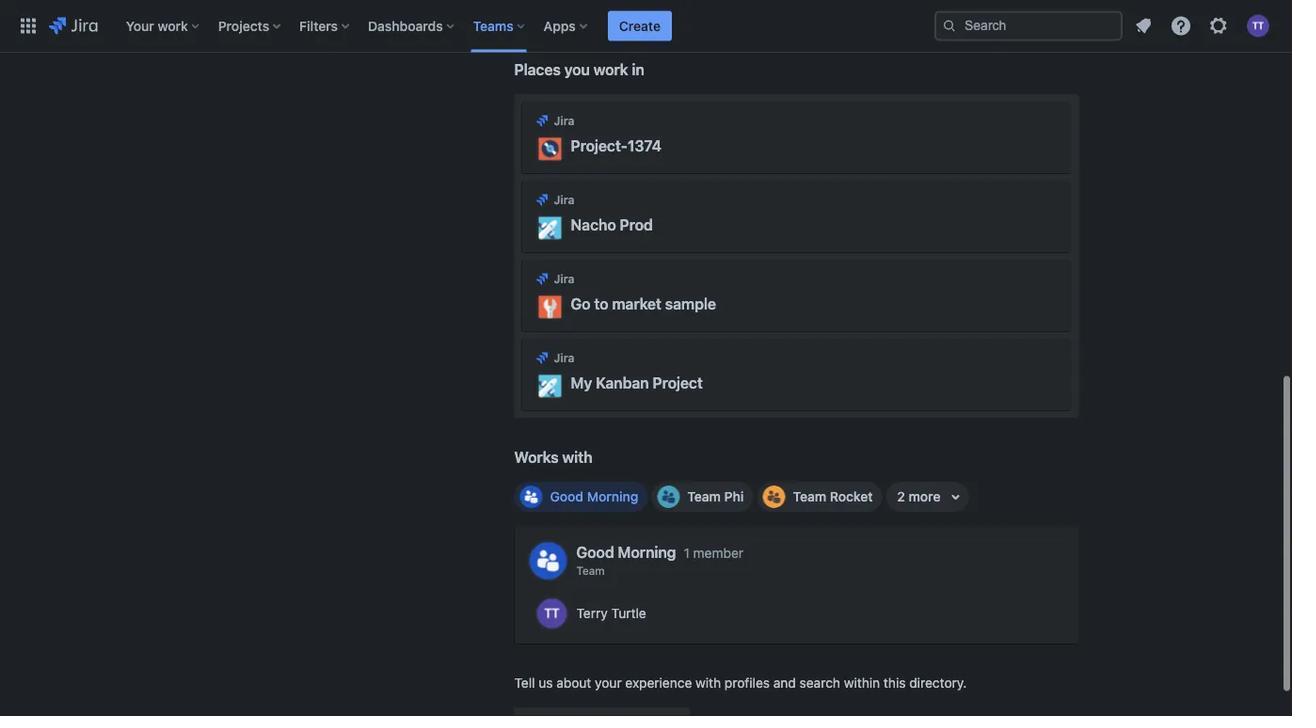 Task type: describe. For each thing, give the bounding box(es) containing it.
good morning 1 member team
[[577, 544, 744, 577]]

rocket
[[830, 489, 873, 505]]

good morning
[[550, 489, 639, 505]]

jira image for nacho
[[535, 192, 550, 207]]

about
[[557, 675, 592, 691]]

prod
[[620, 216, 653, 234]]

team inside good morning 1 member team
[[577, 564, 605, 577]]

places you work in
[[515, 61, 645, 78]]

1 vertical spatial with
[[696, 675, 721, 691]]

places
[[515, 61, 561, 78]]

your work
[[126, 18, 188, 33]]

2
[[898, 489, 906, 505]]

teams
[[473, 18, 514, 33]]

1
[[684, 546, 690, 561]]

search image
[[942, 18, 958, 33]]

2 more
[[898, 489, 941, 505]]

2 more image
[[945, 486, 967, 508]]

notifications image
[[1133, 15, 1155, 37]]

my kanban project link
[[571, 374, 703, 392]]

team phi button
[[652, 482, 754, 512]]

directory.
[[910, 675, 967, 691]]

phi
[[725, 489, 744, 505]]

morning for good morning 1 member team
[[618, 544, 676, 562]]

more
[[909, 489, 941, 505]]

morning for good morning
[[587, 489, 639, 505]]

profiles
[[725, 675, 770, 691]]

your
[[595, 675, 622, 691]]

good for good morning
[[550, 489, 584, 505]]

nacho prod link
[[571, 215, 653, 234]]

terry
[[577, 606, 608, 621]]

good morning button
[[515, 482, 648, 512]]

my
[[571, 374, 592, 392]]

team rocket
[[793, 489, 873, 505]]

create
[[619, 18, 661, 33]]

dashboards button
[[363, 11, 462, 41]]

0 vertical spatial with
[[563, 448, 593, 466]]

primary element
[[11, 0, 935, 52]]

you
[[565, 61, 590, 78]]

experience
[[626, 675, 692, 691]]

terry turtle
[[577, 606, 647, 621]]

tell us about your experience with profiles and search within this directory.
[[515, 675, 967, 691]]

1 horizontal spatial work
[[594, 61, 628, 78]]

works
[[515, 448, 559, 466]]

teams button
[[468, 11, 533, 41]]

jira for nacho prod
[[554, 193, 575, 206]]

your
[[126, 18, 154, 33]]

sample
[[665, 295, 716, 313]]

project-
[[571, 137, 628, 155]]

terry turtle link
[[530, 591, 795, 636]]

turtle
[[612, 606, 647, 621]]

appswitcher icon image
[[17, 15, 40, 37]]

work inside "dropdown button"
[[158, 18, 188, 33]]

to
[[594, 295, 609, 313]]

my kanban project
[[571, 374, 703, 392]]

1374
[[628, 137, 662, 155]]



Task type: locate. For each thing, give the bounding box(es) containing it.
jira up "my"
[[554, 351, 575, 364]]

2 horizontal spatial team
[[793, 489, 827, 505]]

market
[[612, 295, 662, 313]]

work right your
[[158, 18, 188, 33]]

banner containing your work
[[0, 0, 1293, 53]]

0 horizontal spatial with
[[563, 448, 593, 466]]

team for team phi
[[688, 489, 721, 505]]

jira for project-1374
[[554, 114, 575, 127]]

jira image
[[49, 15, 98, 37], [49, 15, 98, 37], [535, 113, 550, 128], [535, 113, 550, 128], [535, 192, 550, 207], [535, 271, 550, 286], [535, 271, 550, 286]]

1 horizontal spatial with
[[696, 675, 721, 691]]

good down good morning
[[577, 544, 614, 562]]

tell
[[515, 675, 535, 691]]

team up terry
[[577, 564, 605, 577]]

go to market sample link
[[571, 295, 716, 313]]

jira
[[554, 114, 575, 127], [554, 193, 575, 206], [554, 272, 575, 285], [554, 351, 575, 364]]

with
[[563, 448, 593, 466], [696, 675, 721, 691]]

jira image for my
[[535, 350, 550, 365]]

nacho
[[571, 216, 616, 234]]

search
[[800, 675, 841, 691]]

morning
[[587, 489, 639, 505], [618, 544, 676, 562]]

dashboards
[[368, 18, 443, 33]]

3 jira from the top
[[554, 272, 575, 285]]

nacho prod
[[571, 216, 653, 234]]

jira for my kanban project
[[554, 351, 575, 364]]

0 vertical spatial good
[[550, 489, 584, 505]]

good inside good morning 1 member team
[[577, 544, 614, 562]]

good
[[550, 489, 584, 505], [577, 544, 614, 562]]

2 jira from the top
[[554, 193, 575, 206]]

0 horizontal spatial team
[[577, 564, 605, 577]]

project
[[653, 374, 703, 392]]

team phi
[[688, 489, 744, 505]]

team for team rocket
[[793, 489, 827, 505]]

work left 'in'
[[594, 61, 628, 78]]

with left profiles
[[696, 675, 721, 691]]

jira up nacho
[[554, 193, 575, 206]]

team left rocket in the bottom right of the page
[[793, 489, 827, 505]]

jira for go to market sample
[[554, 272, 575, 285]]

banner
[[0, 0, 1293, 53]]

team
[[688, 489, 721, 505], [793, 489, 827, 505], [577, 564, 605, 577]]

filters button
[[294, 11, 357, 41]]

1 vertical spatial good
[[577, 544, 614, 562]]

1 vertical spatial work
[[594, 61, 628, 78]]

morning inside button
[[587, 489, 639, 505]]

team inside button
[[688, 489, 721, 505]]

Search field
[[935, 11, 1123, 41]]

kanban
[[596, 374, 649, 392]]

go
[[571, 295, 591, 313]]

help image
[[1170, 15, 1193, 37]]

2 more button
[[886, 482, 969, 512]]

settings image
[[1208, 15, 1231, 37]]

0 vertical spatial work
[[158, 18, 188, 33]]

filters
[[300, 18, 338, 33]]

good down works with
[[550, 489, 584, 505]]

good for good morning 1 member team
[[577, 544, 614, 562]]

this
[[884, 675, 906, 691]]

your profile and settings image
[[1248, 15, 1270, 37]]

project-1374
[[571, 137, 662, 155]]

team left phi
[[688, 489, 721, 505]]

projects button
[[213, 11, 288, 41]]

within
[[844, 675, 880, 691]]

project-1374 link
[[571, 136, 662, 155]]

and
[[774, 675, 796, 691]]

0 horizontal spatial work
[[158, 18, 188, 33]]

0 vertical spatial morning
[[587, 489, 639, 505]]

1 jira from the top
[[554, 114, 575, 127]]

us
[[539, 675, 553, 691]]

create button
[[608, 11, 672, 41]]

your work button
[[120, 11, 207, 41]]

projects
[[218, 18, 269, 33]]

morning left 1 at the bottom right of the page
[[618, 544, 676, 562]]

apps button
[[538, 11, 595, 41]]

with up good morning button
[[563, 448, 593, 466]]

good inside good morning button
[[550, 489, 584, 505]]

go to market sample
[[571, 295, 716, 313]]

1 vertical spatial morning
[[618, 544, 676, 562]]

in
[[632, 61, 645, 78]]

team inside button
[[793, 489, 827, 505]]

1 horizontal spatial team
[[688, 489, 721, 505]]

work
[[158, 18, 188, 33], [594, 61, 628, 78]]

morning inside good morning 1 member team
[[618, 544, 676, 562]]

team rocket button
[[757, 482, 883, 512]]

morning down works with
[[587, 489, 639, 505]]

4 jira from the top
[[554, 351, 575, 364]]

apps
[[544, 18, 576, 33]]

works with
[[515, 448, 593, 466]]

jira up the project-
[[554, 114, 575, 127]]

member
[[694, 546, 744, 561]]

jira image
[[535, 192, 550, 207], [535, 350, 550, 365], [535, 350, 550, 365]]

jira up "go"
[[554, 272, 575, 285]]



Task type: vqa. For each thing, say whether or not it's contained in the screenshot.
Kanban
yes



